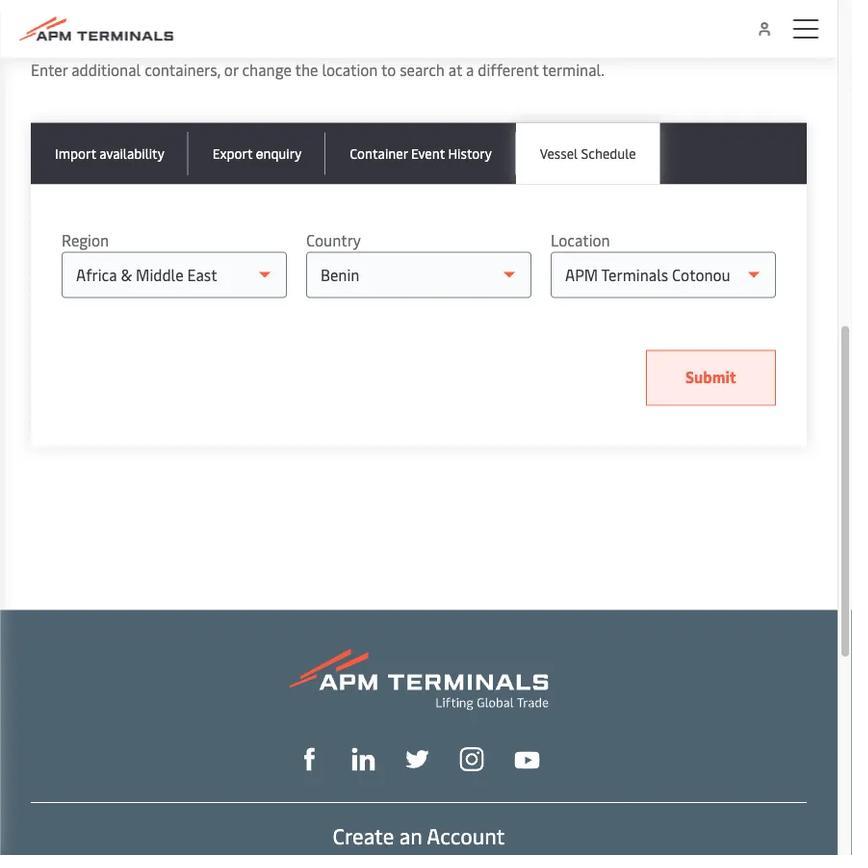 Task type: vqa. For each thing, say whether or not it's contained in the screenshot.
the
yes



Task type: describe. For each thing, give the bounding box(es) containing it.
search
[[400, 59, 445, 79]]

schedule
[[581, 144, 636, 162]]

again
[[118, 16, 182, 53]]

create
[[333, 821, 394, 850]]

import
[[55, 144, 96, 162]]

search again enter additional containers, or change the location to search at a different terminal.
[[31, 16, 605, 79]]

instagram link
[[460, 745, 484, 771]]

vessel
[[540, 144, 578, 162]]

history
[[448, 144, 492, 162]]

fill 44 link
[[406, 745, 429, 771]]

the
[[295, 59, 318, 79]]

different
[[478, 59, 539, 79]]

export
[[213, 144, 253, 162]]

tab list containing import availability
[[31, 123, 807, 184]]

vessel schedule
[[540, 144, 636, 162]]

you tube link
[[515, 746, 540, 770]]

enter
[[31, 59, 68, 79]]

import availability button
[[31, 123, 189, 184]]

to
[[381, 59, 396, 79]]

export еnquiry button
[[189, 123, 326, 184]]

container event history
[[350, 144, 492, 162]]

a
[[466, 59, 474, 79]]

location
[[322, 59, 378, 79]]

at
[[449, 59, 463, 79]]

twitter image
[[406, 748, 429, 771]]



Task type: locate. For each thing, give the bounding box(es) containing it.
additional
[[71, 59, 141, 79]]

submit button
[[646, 350, 776, 406]]

youtube image
[[515, 752, 540, 769]]

containers,
[[145, 59, 221, 79]]

vessel schedule button
[[516, 123, 660, 184]]

linkedin image
[[352, 748, 375, 771]]

region
[[62, 229, 109, 250]]

export еnquiry
[[213, 144, 302, 162]]

search
[[31, 16, 111, 53]]

terminal.
[[542, 59, 605, 79]]

change
[[242, 59, 292, 79]]

instagram image
[[460, 747, 484, 771]]

or
[[224, 59, 238, 79]]

apmt footer logo image
[[290, 649, 548, 710]]

location
[[551, 229, 610, 250]]

create an account
[[333, 821, 505, 850]]

event
[[411, 144, 445, 162]]

еnquiry
[[256, 144, 302, 162]]

facebook image
[[298, 748, 321, 771]]

linkedin__x28_alt_x29__3_ link
[[352, 745, 375, 771]]

tab list
[[31, 123, 807, 184]]

country
[[306, 229, 361, 250]]

container
[[350, 144, 408, 162]]

submit
[[686, 366, 737, 387]]

account
[[427, 821, 505, 850]]

import availability
[[55, 144, 164, 162]]

an
[[399, 821, 422, 850]]

availability
[[99, 144, 164, 162]]

container event history button
[[326, 123, 516, 184]]

shape link
[[298, 745, 321, 771]]



